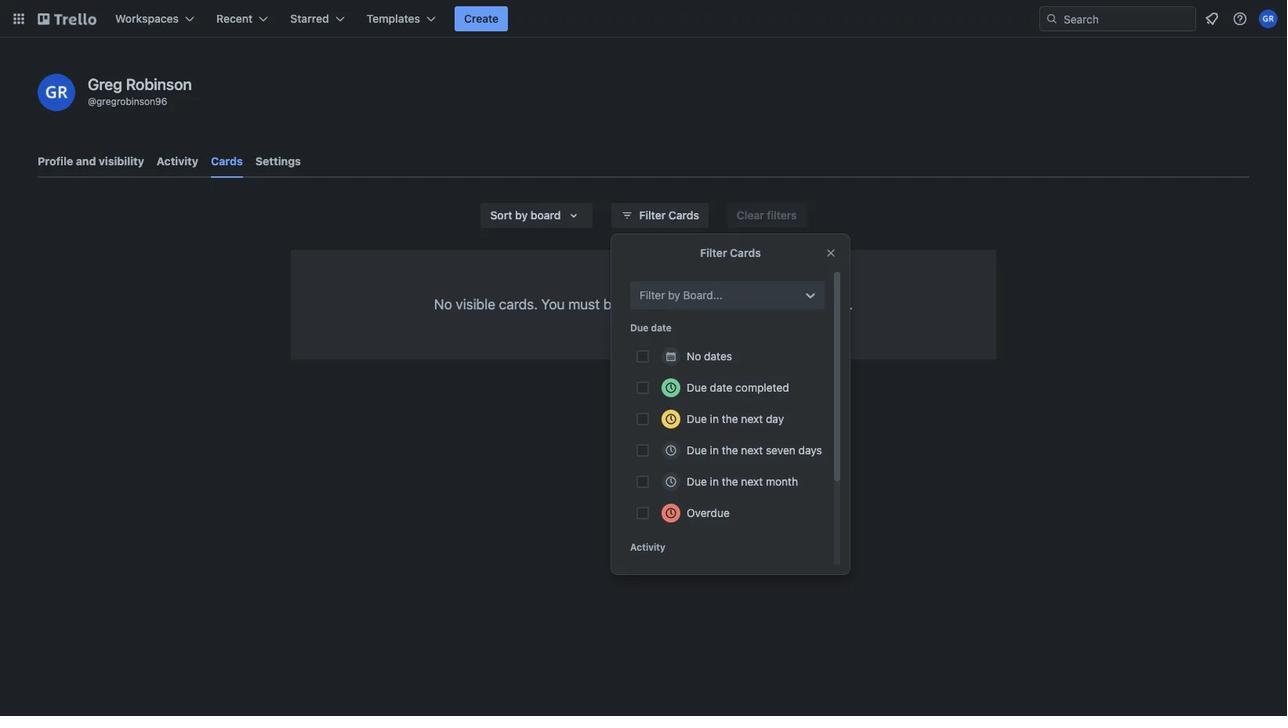 Task type: locate. For each thing, give the bounding box(es) containing it.
1 vertical spatial filter cards
[[700, 246, 761, 260]]

in
[[710, 412, 719, 426], [710, 444, 719, 457], [710, 475, 719, 488]]

in up overdue
[[710, 475, 719, 488]]

1 in from the top
[[710, 412, 719, 426]]

by
[[515, 209, 528, 222], [668, 289, 680, 302]]

here.
[[821, 296, 853, 313]]

1 vertical spatial cards
[[669, 209, 699, 222]]

0 vertical spatial filter
[[639, 209, 666, 222]]

2 vertical spatial in
[[710, 475, 719, 488]]

0 horizontal spatial cards
[[211, 154, 243, 168]]

be
[[604, 296, 620, 313]]

filter
[[639, 209, 666, 222], [700, 246, 727, 260], [640, 289, 665, 302]]

sort by board
[[490, 209, 561, 222]]

2 to from the left
[[758, 296, 770, 313]]

greg robinson (gregrobinson96) image right open information menu image
[[1259, 9, 1278, 28]]

workspaces button
[[106, 6, 204, 31]]

clear
[[737, 209, 764, 222]]

by inside popup button
[[515, 209, 528, 222]]

due for due in the next month
[[687, 475, 707, 488]]

1 horizontal spatial by
[[668, 289, 680, 302]]

create button
[[455, 6, 508, 31]]

0 vertical spatial in
[[710, 412, 719, 426]]

date for due date completed
[[710, 381, 733, 394]]

2 vertical spatial cards
[[730, 246, 761, 260]]

date down dates
[[710, 381, 733, 394]]

the up overdue
[[722, 475, 738, 488]]

1 next from the top
[[741, 412, 763, 426]]

1 horizontal spatial date
[[710, 381, 733, 394]]

no left dates
[[687, 350, 701, 363]]

filters
[[767, 209, 797, 222]]

filter inside button
[[639, 209, 666, 222]]

1 vertical spatial in
[[710, 444, 719, 457]]

the for seven
[[722, 444, 738, 457]]

due
[[630, 322, 649, 334], [687, 381, 707, 394], [687, 412, 707, 426], [687, 444, 707, 457], [687, 475, 707, 488]]

in for due in the next seven days
[[710, 444, 719, 457]]

cards
[[211, 154, 243, 168], [669, 209, 699, 222], [730, 246, 761, 260]]

cards link
[[211, 147, 243, 178]]

0 vertical spatial greg robinson (gregrobinson96) image
[[1259, 9, 1278, 28]]

greg
[[88, 75, 122, 93]]

due down due date completed
[[687, 412, 707, 426]]

1 horizontal spatial activity
[[630, 542, 666, 554]]

2 vertical spatial next
[[741, 475, 763, 488]]

the down due date completed
[[722, 412, 738, 426]]

recent button
[[207, 6, 278, 31]]

3 the from the top
[[722, 475, 738, 488]]

no for no visible cards. you must be added to a card for it to appear here.
[[434, 296, 452, 313]]

3 next from the top
[[741, 475, 763, 488]]

0 vertical spatial activity
[[157, 154, 198, 168]]

settings link
[[255, 147, 301, 176]]

next left day
[[741, 412, 763, 426]]

for
[[725, 296, 743, 313]]

filter cards inside button
[[639, 209, 699, 222]]

due in the next seven days
[[687, 444, 822, 457]]

in down due in the next day
[[710, 444, 719, 457]]

due in the next month
[[687, 475, 798, 488]]

1 vertical spatial next
[[741, 444, 763, 457]]

0 horizontal spatial no
[[434, 296, 452, 313]]

0 horizontal spatial greg robinson (gregrobinson96) image
[[38, 74, 75, 111]]

1 horizontal spatial to
[[758, 296, 770, 313]]

due down added
[[630, 322, 649, 334]]

2 the from the top
[[722, 444, 738, 457]]

the
[[722, 412, 738, 426], [722, 444, 738, 457], [722, 475, 738, 488]]

0 horizontal spatial filter cards
[[639, 209, 699, 222]]

next left seven
[[741, 444, 763, 457]]

filter cards button
[[611, 203, 709, 228]]

by for filter
[[668, 289, 680, 302]]

cards left clear
[[669, 209, 699, 222]]

0 vertical spatial date
[[651, 322, 672, 334]]

1 vertical spatial no
[[687, 350, 701, 363]]

activity link
[[157, 147, 198, 176]]

greg robinson (gregrobinson96) image left @
[[38, 74, 75, 111]]

due in the next day
[[687, 412, 784, 426]]

date for due date
[[651, 322, 672, 334]]

cards down clear
[[730, 246, 761, 260]]

to left a
[[667, 296, 679, 313]]

no left visible
[[434, 296, 452, 313]]

month
[[766, 475, 798, 488]]

dates
[[704, 350, 732, 363]]

2 vertical spatial filter
[[640, 289, 665, 302]]

filter cards
[[639, 209, 699, 222], [700, 246, 761, 260]]

next left month
[[741, 475, 763, 488]]

due down due in the next day
[[687, 444, 707, 457]]

due for due in the next seven days
[[687, 444, 707, 457]]

1 horizontal spatial filter cards
[[700, 246, 761, 260]]

date down no visible cards. you must be added to a card for it to appear here.
[[651, 322, 672, 334]]

and
[[76, 154, 96, 168]]

0 horizontal spatial to
[[667, 296, 679, 313]]

0 vertical spatial by
[[515, 209, 528, 222]]

the down due in the next day
[[722, 444, 738, 457]]

1 vertical spatial date
[[710, 381, 733, 394]]

0 horizontal spatial date
[[651, 322, 672, 334]]

due up overdue
[[687, 475, 707, 488]]

1 horizontal spatial no
[[687, 350, 701, 363]]

2 next from the top
[[741, 444, 763, 457]]

clear filters
[[737, 209, 797, 222]]

0 horizontal spatial activity
[[157, 154, 198, 168]]

starred
[[290, 12, 329, 25]]

1 the from the top
[[722, 412, 738, 426]]

1 vertical spatial greg robinson (gregrobinson96) image
[[38, 74, 75, 111]]

cards right activity link
[[211, 154, 243, 168]]

by right sort
[[515, 209, 528, 222]]

appear
[[774, 296, 818, 313]]

0 vertical spatial the
[[722, 412, 738, 426]]

card
[[694, 296, 722, 313]]

next
[[741, 412, 763, 426], [741, 444, 763, 457], [741, 475, 763, 488]]

cards inside button
[[669, 209, 699, 222]]

to
[[667, 296, 679, 313], [758, 296, 770, 313]]

no
[[434, 296, 452, 313], [687, 350, 701, 363]]

sort
[[490, 209, 512, 222]]

recent
[[216, 12, 253, 25]]

3 in from the top
[[710, 475, 719, 488]]

due date completed
[[687, 381, 789, 394]]

due down no dates
[[687, 381, 707, 394]]

workspaces
[[115, 12, 179, 25]]

1 horizontal spatial greg robinson (gregrobinson96) image
[[1259, 9, 1278, 28]]

search image
[[1046, 13, 1059, 25]]

0 vertical spatial next
[[741, 412, 763, 426]]

1 vertical spatial the
[[722, 444, 738, 457]]

0 vertical spatial no
[[434, 296, 452, 313]]

2 vertical spatial the
[[722, 475, 738, 488]]

0 horizontal spatial by
[[515, 209, 528, 222]]

2 in from the top
[[710, 444, 719, 457]]

to right it
[[758, 296, 770, 313]]

back to home image
[[38, 6, 96, 31]]

cards.
[[499, 296, 538, 313]]

0 vertical spatial filter cards
[[639, 209, 699, 222]]

activity
[[157, 154, 198, 168], [630, 542, 666, 554]]

greg robinson (gregrobinson96) image
[[1259, 9, 1278, 28], [38, 74, 75, 111]]

in down due date completed
[[710, 412, 719, 426]]

due for due date
[[630, 322, 649, 334]]

next for seven
[[741, 444, 763, 457]]

date
[[651, 322, 672, 334], [710, 381, 733, 394]]

due for due date completed
[[687, 381, 707, 394]]

by left a
[[668, 289, 680, 302]]

1 vertical spatial filter
[[700, 246, 727, 260]]

1 vertical spatial by
[[668, 289, 680, 302]]

1 horizontal spatial cards
[[669, 209, 699, 222]]



Task type: vqa. For each thing, say whether or not it's contained in the screenshot.
Copy
no



Task type: describe. For each thing, give the bounding box(es) containing it.
must
[[569, 296, 600, 313]]

greg robinson @ gregrobinson96
[[88, 75, 192, 107]]

profile
[[38, 154, 73, 168]]

1 vertical spatial activity
[[630, 542, 666, 554]]

starred button
[[281, 6, 354, 31]]

board
[[531, 209, 561, 222]]

close popover image
[[825, 247, 837, 260]]

the for month
[[722, 475, 738, 488]]

seven
[[766, 444, 796, 457]]

open information menu image
[[1233, 11, 1248, 27]]

no for no dates
[[687, 350, 701, 363]]

it
[[746, 296, 754, 313]]

filter by board...
[[640, 289, 723, 302]]

in for due in the next day
[[710, 412, 719, 426]]

due for due in the next day
[[687, 412, 707, 426]]

primary element
[[0, 0, 1287, 38]]

visibility
[[99, 154, 144, 168]]

create
[[464, 12, 499, 25]]

0 vertical spatial cards
[[211, 154, 243, 168]]

the for day
[[722, 412, 738, 426]]

1 to from the left
[[667, 296, 679, 313]]

completed
[[736, 381, 789, 394]]

you
[[541, 296, 565, 313]]

profile and visibility link
[[38, 147, 144, 176]]

visible
[[456, 296, 496, 313]]

board...
[[683, 289, 723, 302]]

2 horizontal spatial cards
[[730, 246, 761, 260]]

switch to… image
[[11, 11, 27, 27]]

days
[[799, 444, 822, 457]]

no dates
[[687, 350, 732, 363]]

settings
[[255, 154, 301, 168]]

due date
[[630, 322, 672, 334]]

in for due in the next month
[[710, 475, 719, 488]]

overdue
[[687, 507, 730, 520]]

gregrobinson96
[[96, 96, 167, 107]]

templates
[[367, 12, 420, 25]]

no visible cards. you must be added to a card for it to appear here.
[[434, 296, 853, 313]]

profile and visibility
[[38, 154, 144, 168]]

by for sort
[[515, 209, 528, 222]]

@
[[88, 96, 96, 107]]

added
[[623, 296, 663, 313]]

sort by board button
[[481, 203, 592, 228]]

robinson
[[126, 75, 192, 93]]

Search field
[[1059, 7, 1196, 31]]

next for day
[[741, 412, 763, 426]]

day
[[766, 412, 784, 426]]

templates button
[[357, 6, 445, 31]]

greg robinson (gregrobinson96) image inside primary element
[[1259, 9, 1278, 28]]

clear filters button
[[728, 203, 806, 228]]

a
[[683, 296, 690, 313]]

0 notifications image
[[1203, 9, 1222, 28]]

next for month
[[741, 475, 763, 488]]



